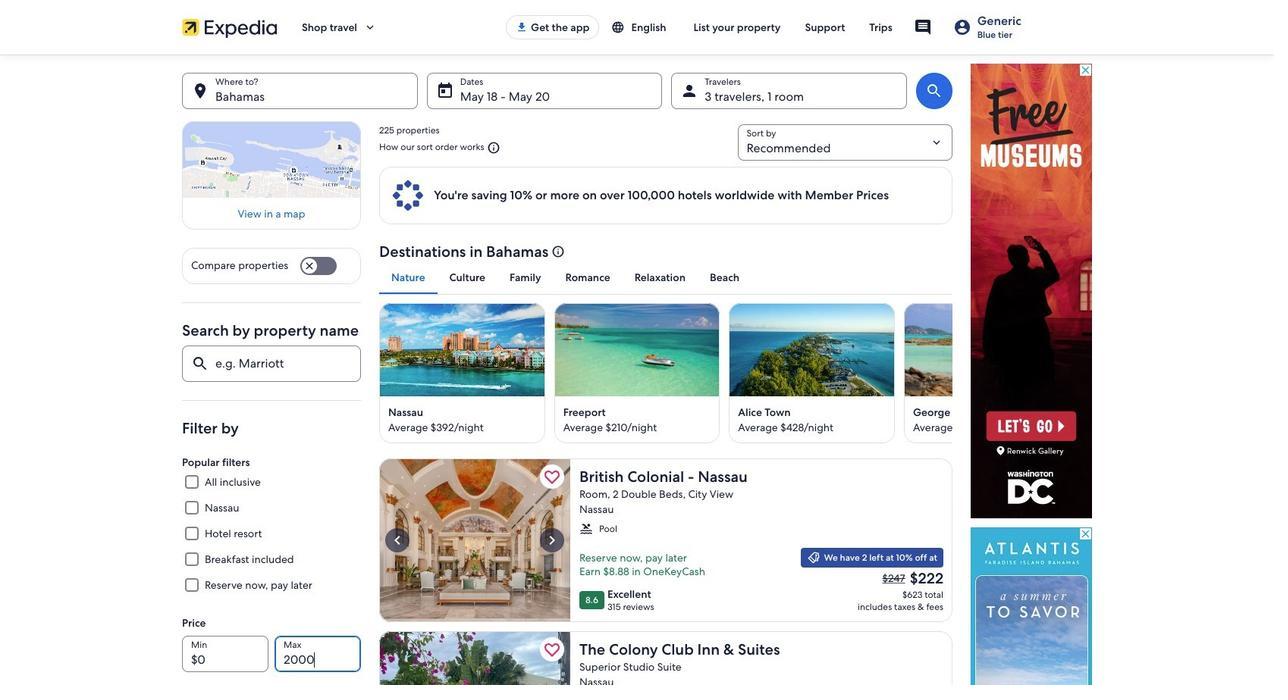 Task type: locate. For each thing, give the bounding box(es) containing it.
0 vertical spatial small image
[[580, 523, 593, 536]]

3 primary image image from the left
[[729, 303, 895, 397]]

0 horizontal spatial small image
[[580, 523, 593, 536]]

small image
[[612, 20, 625, 34], [484, 141, 501, 155]]

exterior image
[[379, 632, 570, 686]]

$0, Minimum, Price text field
[[182, 637, 269, 673]]

lobby image
[[379, 459, 570, 623]]

1 vertical spatial small image
[[807, 552, 821, 565]]

0 vertical spatial small image
[[612, 20, 625, 34]]

show next image for british colonial - nassau image
[[543, 532, 561, 550]]

one key blue tier image
[[391, 179, 425, 212]]

small image
[[580, 523, 593, 536], [807, 552, 821, 565]]

1 primary image image from the left
[[379, 303, 545, 397]]

0 horizontal spatial small image
[[484, 141, 501, 155]]

tab list
[[379, 261, 953, 294]]

primary image image
[[379, 303, 545, 397], [554, 303, 720, 397], [729, 303, 895, 397], [904, 303, 1070, 397]]

4 primary image image from the left
[[904, 303, 1070, 397]]

communication center icon image
[[914, 18, 932, 36]]

show previous image for british colonial - nassau image
[[388, 532, 407, 550]]



Task type: describe. For each thing, give the bounding box(es) containing it.
static map image image
[[182, 121, 361, 198]]

expedia logo image
[[182, 17, 278, 38]]

about these results image
[[552, 245, 565, 259]]

download the app button image
[[516, 21, 528, 33]]

search image
[[926, 82, 944, 100]]

loyalty lowtier image
[[953, 18, 972, 36]]

1 horizontal spatial small image
[[807, 552, 821, 565]]

trailing image
[[363, 20, 377, 34]]

2 primary image image from the left
[[554, 303, 720, 397]]

$1,000 and above, Maximum, Price text field
[[275, 637, 361, 673]]

1 horizontal spatial small image
[[612, 20, 625, 34]]

next destination image
[[944, 365, 962, 383]]

1 vertical spatial small image
[[484, 141, 501, 155]]



Task type: vqa. For each thing, say whether or not it's contained in the screenshot.
States inside the SCHAUMBURG UNITED STATES OF AMERICA
no



